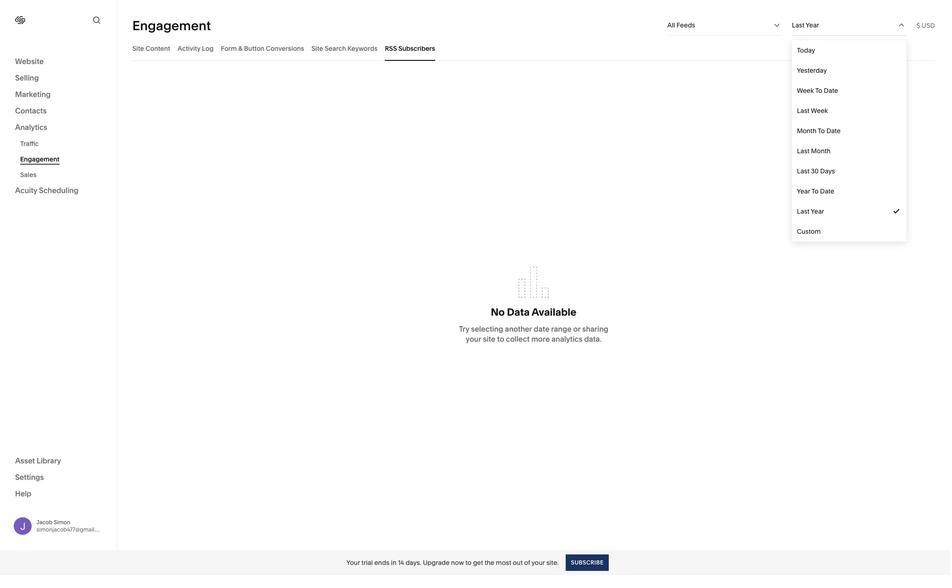 Task type: describe. For each thing, give the bounding box(es) containing it.
1 vertical spatial your
[[532, 559, 545, 567]]

site.
[[546, 559, 559, 567]]

site content button
[[132, 36, 170, 61]]

today
[[797, 46, 815, 55]]

asset
[[15, 457, 35, 466]]

settings link
[[15, 473, 102, 484]]

analytics
[[552, 335, 583, 344]]

log
[[202, 44, 214, 52]]

year inside button
[[806, 21, 819, 29]]

trial
[[362, 559, 373, 567]]

last month
[[797, 147, 831, 155]]

last year button
[[792, 15, 907, 35]]

custom
[[797, 228, 821, 236]]

your
[[346, 559, 360, 567]]

activity
[[178, 44, 200, 52]]

1 vertical spatial last year
[[797, 208, 824, 216]]

rss subscribers
[[385, 44, 435, 52]]

14
[[398, 559, 404, 567]]

year to date
[[797, 187, 834, 196]]

of
[[524, 559, 530, 567]]

form & button conversions button
[[221, 36, 304, 61]]

to for year
[[812, 187, 819, 196]]

selling link
[[15, 73, 102, 84]]

another
[[505, 325, 532, 334]]

traffic link
[[20, 136, 107, 152]]

last left 30
[[797, 167, 810, 175]]

or
[[573, 325, 581, 334]]

date
[[534, 325, 550, 334]]

yesterday
[[797, 66, 827, 75]]

last inside button
[[792, 21, 805, 29]]

2 vertical spatial year
[[811, 208, 824, 216]]

simonjacob477@gmail.com
[[36, 527, 107, 534]]

get
[[473, 559, 483, 567]]

30
[[811, 167, 819, 175]]

try selecting another date range or sharing your site to collect more analytics data.
[[459, 325, 608, 344]]

tab list containing site content
[[132, 36, 935, 61]]

$ usd
[[917, 21, 935, 30]]

rss subscribers button
[[385, 36, 435, 61]]

now
[[451, 559, 464, 567]]

analytics link
[[15, 122, 102, 133]]

last up custom
[[797, 208, 810, 216]]

help link
[[15, 489, 31, 499]]

marketing link
[[15, 89, 102, 100]]

acuity
[[15, 186, 37, 195]]

no
[[491, 307, 505, 319]]

the
[[485, 559, 494, 567]]

asset library
[[15, 457, 61, 466]]

settings
[[15, 473, 44, 482]]

to for month
[[818, 127, 825, 135]]

sales
[[20, 171, 37, 179]]

selecting
[[471, 325, 503, 334]]

most
[[496, 559, 511, 567]]

site search keywords button
[[312, 36, 378, 61]]

form & button conversions
[[221, 44, 304, 52]]

contacts link
[[15, 106, 102, 117]]

jacob simon simonjacob477@gmail.com
[[36, 519, 107, 534]]

to for week
[[815, 87, 822, 95]]

asset library link
[[15, 456, 102, 467]]

jacob
[[36, 519, 52, 526]]

contacts
[[15, 106, 47, 115]]

site content
[[132, 44, 170, 52]]

no data available
[[491, 307, 577, 319]]

website link
[[15, 56, 102, 67]]

scheduling
[[39, 186, 78, 195]]

acuity scheduling link
[[15, 186, 102, 197]]

subscribe
[[571, 560, 604, 567]]

&
[[238, 44, 243, 52]]



Task type: locate. For each thing, give the bounding box(es) containing it.
range
[[551, 325, 572, 334]]

site inside site search keywords button
[[312, 44, 323, 52]]

engagement up content
[[132, 18, 211, 33]]

date down days at the top right
[[820, 187, 834, 196]]

0 horizontal spatial engagement
[[20, 155, 59, 164]]

site search keywords
[[312, 44, 378, 52]]

keywords
[[348, 44, 378, 52]]

to right "site"
[[497, 335, 504, 344]]

conversions
[[266, 44, 304, 52]]

your down try
[[466, 335, 481, 344]]

year up today
[[806, 21, 819, 29]]

month
[[797, 127, 817, 135], [811, 147, 831, 155]]

0 vertical spatial your
[[466, 335, 481, 344]]

available
[[532, 307, 577, 319]]

date up last week
[[824, 87, 838, 95]]

2 vertical spatial date
[[820, 187, 834, 196]]

last up today
[[792, 21, 805, 29]]

last up last 30 days
[[797, 147, 810, 155]]

0 vertical spatial month
[[797, 127, 817, 135]]

site
[[483, 335, 496, 344]]

1 vertical spatial to
[[466, 559, 472, 567]]

days.
[[406, 559, 421, 567]]

1 vertical spatial date
[[827, 127, 841, 135]]

1 horizontal spatial to
[[497, 335, 504, 344]]

0 horizontal spatial site
[[132, 44, 144, 52]]

1 vertical spatial engagement
[[20, 155, 59, 164]]

try
[[459, 325, 469, 334]]

2 vertical spatial to
[[812, 187, 819, 196]]

date up last month
[[827, 127, 841, 135]]

your
[[466, 335, 481, 344], [532, 559, 545, 567]]

week to date
[[797, 87, 838, 95]]

date for month to date
[[827, 127, 841, 135]]

upgrade
[[423, 559, 450, 567]]

0 vertical spatial to
[[815, 87, 822, 95]]

1 horizontal spatial your
[[532, 559, 545, 567]]

website
[[15, 57, 44, 66]]

0 vertical spatial date
[[824, 87, 838, 95]]

1 horizontal spatial site
[[312, 44, 323, 52]]

search
[[325, 44, 346, 52]]

to
[[497, 335, 504, 344], [466, 559, 472, 567]]

site
[[132, 44, 144, 52], [312, 44, 323, 52]]

data.
[[584, 335, 602, 344]]

library
[[37, 457, 61, 466]]

year down last 30 days
[[797, 187, 810, 196]]

usd
[[922, 21, 935, 30]]

site for site search keywords
[[312, 44, 323, 52]]

last week
[[797, 107, 828, 115]]

1 vertical spatial week
[[811, 107, 828, 115]]

tab list
[[132, 36, 935, 61]]

0 vertical spatial last year
[[792, 21, 819, 29]]

site inside site content button
[[132, 44, 144, 52]]

to
[[815, 87, 822, 95], [818, 127, 825, 135], [812, 187, 819, 196]]

last year up today
[[792, 21, 819, 29]]

feeds
[[677, 21, 695, 29]]

0 vertical spatial engagement
[[132, 18, 211, 33]]

days
[[820, 167, 835, 175]]

all feeds
[[667, 21, 695, 29]]

subscribers
[[398, 44, 435, 52]]

0 vertical spatial week
[[797, 87, 814, 95]]

data
[[507, 307, 530, 319]]

site left search
[[312, 44, 323, 52]]

to inside 'try selecting another date range or sharing your site to collect more analytics data.'
[[497, 335, 504, 344]]

1 site from the left
[[132, 44, 144, 52]]

all
[[667, 21, 675, 29]]

last year
[[792, 21, 819, 29], [797, 208, 824, 216]]

year down year to date
[[811, 208, 824, 216]]

engagement down traffic
[[20, 155, 59, 164]]

content
[[146, 44, 170, 52]]

sales link
[[20, 167, 107, 183]]

selling
[[15, 73, 39, 82]]

rss
[[385, 44, 397, 52]]

week
[[797, 87, 814, 95], [811, 107, 828, 115]]

2 site from the left
[[312, 44, 323, 52]]

to up last month
[[818, 127, 825, 135]]

All Feeds field
[[667, 15, 782, 35]]

your right of at right bottom
[[532, 559, 545, 567]]

1 horizontal spatial engagement
[[132, 18, 211, 33]]

sharing
[[582, 325, 608, 334]]

site for site content
[[132, 44, 144, 52]]

your trial ends in 14 days. upgrade now to get the most out of your site.
[[346, 559, 559, 567]]

last year up custom
[[797, 208, 824, 216]]

more
[[531, 335, 550, 344]]

activity log button
[[178, 36, 214, 61]]

0 horizontal spatial to
[[466, 559, 472, 567]]

0 vertical spatial to
[[497, 335, 504, 344]]

week down the yesterday
[[797, 87, 814, 95]]

button
[[244, 44, 264, 52]]

0 vertical spatial year
[[806, 21, 819, 29]]

to down 30
[[812, 187, 819, 196]]

out
[[513, 559, 523, 567]]

1 vertical spatial month
[[811, 147, 831, 155]]

collect
[[506, 335, 530, 344]]

simon
[[54, 519, 70, 526]]

month down last week
[[797, 127, 817, 135]]

engagement link
[[20, 152, 107, 167]]

traffic
[[20, 140, 39, 148]]

1 vertical spatial to
[[818, 127, 825, 135]]

to left get
[[466, 559, 472, 567]]

last year inside button
[[792, 21, 819, 29]]

engagement
[[132, 18, 211, 33], [20, 155, 59, 164]]

in
[[391, 559, 396, 567]]

month to date
[[797, 127, 841, 135]]

date for year to date
[[820, 187, 834, 196]]

date for week to date
[[824, 87, 838, 95]]

month down month to date
[[811, 147, 831, 155]]

analytics
[[15, 123, 47, 132]]

acuity scheduling
[[15, 186, 78, 195]]

help
[[15, 490, 31, 499]]

site left content
[[132, 44, 144, 52]]

ends
[[374, 559, 389, 567]]

last 30 days
[[797, 167, 835, 175]]

last
[[792, 21, 805, 29], [797, 107, 810, 115], [797, 147, 810, 155], [797, 167, 810, 175], [797, 208, 810, 216]]

last down week to date
[[797, 107, 810, 115]]

subscribe button
[[566, 555, 609, 572]]

form
[[221, 44, 237, 52]]

your inside 'try selecting another date range or sharing your site to collect more analytics data.'
[[466, 335, 481, 344]]

1 vertical spatial year
[[797, 187, 810, 196]]

activity log
[[178, 44, 214, 52]]

week up month to date
[[811, 107, 828, 115]]

to up last week
[[815, 87, 822, 95]]

$
[[917, 21, 920, 30]]

0 horizontal spatial your
[[466, 335, 481, 344]]



Task type: vqa. For each thing, say whether or not it's contained in the screenshot.
Month
yes



